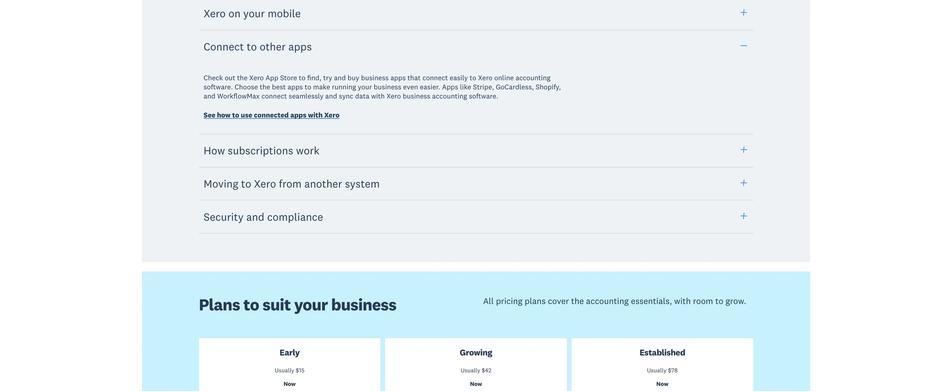 Task type: vqa. For each thing, say whether or not it's contained in the screenshot.


Task type: locate. For each thing, give the bounding box(es) containing it.
1 horizontal spatial your
[[294, 294, 328, 315]]

xero inside dropdown button
[[254, 177, 276, 190]]

and right security on the bottom of page
[[246, 210, 265, 223]]

the down app
[[260, 82, 270, 91]]

usually left 42
[[461, 367, 480, 374]]

1 horizontal spatial accounting
[[516, 73, 551, 82]]

now down usually $ 42
[[470, 380, 482, 388]]

check out the xero app store to find, try and buy business apps that connect easily to xero online accounting software. choose the best apps to make running your business even easier. apps like stripe, gocardless, shopify, and workflowmax connect seamlessly and sync data with xero business accounting software.
[[204, 73, 561, 101]]

apps
[[442, 82, 458, 91]]

see how to use connected apps with xero
[[204, 110, 340, 119]]

suit
[[263, 294, 291, 315]]

the right the cover
[[571, 296, 584, 307]]

connect to other apps
[[204, 40, 312, 53]]

now down usually $ 78
[[657, 380, 669, 388]]

security and compliance
[[204, 210, 323, 223]]

1 vertical spatial software.
[[469, 91, 498, 101]]

2 horizontal spatial now
[[657, 380, 669, 388]]

3 usually from the left
[[647, 367, 667, 374]]

app
[[266, 73, 278, 82]]

$ for growing
[[482, 367, 485, 374]]

1 horizontal spatial usually
[[461, 367, 480, 374]]

2 horizontal spatial usually
[[647, 367, 667, 374]]

2 horizontal spatial your
[[358, 82, 372, 91]]

$ down early
[[296, 367, 299, 374]]

2 usually from the left
[[461, 367, 480, 374]]

2 horizontal spatial accounting
[[586, 296, 629, 307]]

accounting
[[516, 73, 551, 82], [432, 91, 467, 101], [586, 296, 629, 307]]

$ for early
[[296, 367, 299, 374]]

all
[[483, 296, 494, 307]]

now for established
[[657, 380, 669, 388]]

1 usually from the left
[[275, 367, 294, 374]]

moving
[[204, 177, 238, 190]]

0 horizontal spatial software.
[[204, 82, 233, 91]]

3 now from the left
[[657, 380, 669, 388]]

xero left from
[[254, 177, 276, 190]]

how
[[217, 110, 231, 119]]

xero
[[204, 6, 226, 20], [249, 73, 264, 82], [478, 73, 493, 82], [387, 91, 401, 101], [324, 110, 340, 119], [254, 177, 276, 190]]

usually left the 78 at the right bottom of page
[[647, 367, 667, 374]]

0 vertical spatial accounting
[[516, 73, 551, 82]]

0 horizontal spatial with
[[308, 110, 323, 119]]

apps
[[289, 40, 312, 53], [391, 73, 406, 82], [288, 82, 303, 91], [290, 110, 307, 119]]

usually left 15
[[275, 367, 294, 374]]

0 vertical spatial connect
[[423, 73, 448, 82]]

1 horizontal spatial $
[[482, 367, 485, 374]]

essentials,
[[631, 296, 672, 307]]

and up running
[[334, 73, 346, 82]]

1 $ from the left
[[296, 367, 299, 374]]

0 horizontal spatial usually
[[275, 367, 294, 374]]

connect up easier.
[[423, 73, 448, 82]]

with
[[371, 91, 385, 101], [308, 110, 323, 119], [675, 296, 691, 307]]

subscriptions
[[228, 144, 293, 157]]

0 horizontal spatial connect
[[262, 91, 287, 101]]

2 horizontal spatial the
[[571, 296, 584, 307]]

to up seamlessly
[[305, 82, 311, 91]]

0 vertical spatial software.
[[204, 82, 233, 91]]

your inside check out the xero app store to find, try and buy business apps that connect easily to xero online accounting software. choose the best apps to make running your business even easier. apps like stripe, gocardless, shopify, and workflowmax connect seamlessly and sync data with xero business accounting software.
[[358, 82, 372, 91]]

software.
[[204, 82, 233, 91], [469, 91, 498, 101]]

1 vertical spatial with
[[308, 110, 323, 119]]

find,
[[307, 73, 322, 82]]

with left room
[[675, 296, 691, 307]]

software. down stripe,
[[469, 91, 498, 101]]

$ for established
[[668, 367, 672, 374]]

0 horizontal spatial $
[[296, 367, 299, 374]]

2 horizontal spatial with
[[675, 296, 691, 307]]

1 vertical spatial accounting
[[432, 91, 467, 101]]

moving to xero from another system button
[[199, 167, 754, 201]]

apps up even
[[391, 73, 406, 82]]

1 now from the left
[[284, 380, 296, 388]]

to
[[247, 40, 257, 53], [299, 73, 306, 82], [470, 73, 477, 82], [305, 82, 311, 91], [232, 110, 239, 119], [241, 177, 251, 190], [243, 294, 259, 315], [716, 296, 724, 307]]

1 vertical spatial connect
[[262, 91, 287, 101]]

buy
[[348, 73, 359, 82]]

apps down seamlessly
[[290, 110, 307, 119]]

now down usually $ 15
[[284, 380, 296, 388]]

1 horizontal spatial with
[[371, 91, 385, 101]]

to right moving
[[241, 177, 251, 190]]

plans
[[199, 294, 240, 315]]

plans to suit your business
[[199, 294, 397, 315]]

0 vertical spatial with
[[371, 91, 385, 101]]

xero left "on"
[[204, 6, 226, 20]]

and down make
[[325, 91, 337, 101]]

0 horizontal spatial now
[[284, 380, 296, 388]]

1 horizontal spatial now
[[470, 380, 482, 388]]

$ down growing
[[482, 367, 485, 374]]

how
[[204, 144, 225, 157]]

0 horizontal spatial accounting
[[432, 91, 467, 101]]

to left suit
[[243, 294, 259, 315]]

easily
[[450, 73, 468, 82]]

2 $ from the left
[[482, 367, 485, 374]]

2 vertical spatial your
[[294, 294, 328, 315]]

to left find,
[[299, 73, 306, 82]]

3 $ from the left
[[668, 367, 672, 374]]

$
[[296, 367, 299, 374], [482, 367, 485, 374], [668, 367, 672, 374]]

other
[[260, 40, 286, 53]]

from
[[279, 177, 302, 190]]

software. down check
[[204, 82, 233, 91]]

security and compliance button
[[199, 200, 754, 234]]

connect
[[423, 73, 448, 82], [262, 91, 287, 101]]

with right 'data'
[[371, 91, 385, 101]]

to left the use
[[232, 110, 239, 119]]

cover
[[548, 296, 569, 307]]

early
[[280, 347, 300, 358]]

with down seamlessly
[[308, 110, 323, 119]]

to left other
[[247, 40, 257, 53]]

apps right other
[[289, 40, 312, 53]]

make
[[313, 82, 330, 91]]

and
[[334, 73, 346, 82], [204, 91, 216, 101], [325, 91, 337, 101], [246, 210, 265, 223]]

the
[[237, 73, 248, 82], [260, 82, 270, 91], [571, 296, 584, 307]]

running
[[332, 82, 356, 91]]

usually $ 42
[[461, 367, 492, 374]]

2 horizontal spatial $
[[668, 367, 672, 374]]

connect down best on the top left
[[262, 91, 287, 101]]

shopify,
[[536, 82, 561, 91]]

0 horizontal spatial your
[[243, 6, 265, 20]]

how subscriptions work
[[204, 144, 320, 157]]

0 vertical spatial your
[[243, 6, 265, 20]]

business
[[361, 73, 389, 82], [374, 82, 402, 91], [403, 91, 431, 101], [331, 294, 397, 315]]

2 now from the left
[[470, 380, 482, 388]]

1 vertical spatial your
[[358, 82, 372, 91]]

now
[[284, 380, 296, 388], [470, 380, 482, 388], [657, 380, 669, 388]]

gocardless,
[[496, 82, 534, 91]]

the up choose
[[237, 73, 248, 82]]

your
[[243, 6, 265, 20], [358, 82, 372, 91], [294, 294, 328, 315]]

on
[[229, 6, 241, 20]]

now for growing
[[470, 380, 482, 388]]

data
[[355, 91, 370, 101]]

usually
[[275, 367, 294, 374], [461, 367, 480, 374], [647, 367, 667, 374]]

0 horizontal spatial the
[[237, 73, 248, 82]]

out
[[225, 73, 235, 82]]

$ down established
[[668, 367, 672, 374]]

now for early
[[284, 380, 296, 388]]



Task type: describe. For each thing, give the bounding box(es) containing it.
xero inside "dropdown button"
[[204, 6, 226, 20]]

workflowmax
[[217, 91, 260, 101]]

that
[[408, 73, 421, 82]]

store
[[280, 73, 297, 82]]

usually for established
[[647, 367, 667, 374]]

with inside check out the xero app store to find, try and buy business apps that connect easily to xero online accounting software. choose the best apps to make running your business even easier. apps like stripe, gocardless, shopify, and workflowmax connect seamlessly and sync data with xero business accounting software.
[[371, 91, 385, 101]]

sync
[[339, 91, 354, 101]]

see how to use connected apps with xero link
[[204, 110, 340, 121]]

2 vertical spatial accounting
[[586, 296, 629, 307]]

1 horizontal spatial the
[[260, 82, 270, 91]]

mobile
[[268, 6, 301, 20]]

apps inside dropdown button
[[289, 40, 312, 53]]

even
[[403, 82, 418, 91]]

usually $ 15
[[275, 367, 305, 374]]

room
[[693, 296, 713, 307]]

work
[[296, 144, 320, 157]]

xero right 'data'
[[387, 91, 401, 101]]

choose
[[235, 82, 258, 91]]

42
[[485, 367, 492, 374]]

online
[[494, 73, 514, 82]]

xero down "sync"
[[324, 110, 340, 119]]

easier.
[[420, 82, 440, 91]]

security
[[204, 210, 244, 223]]

established
[[640, 347, 686, 358]]

to inside dropdown button
[[247, 40, 257, 53]]

xero up choose
[[249, 73, 264, 82]]

use
[[241, 110, 252, 119]]

moving to xero from another system
[[204, 177, 380, 190]]

seamlessly
[[289, 91, 324, 101]]

to inside dropdown button
[[241, 177, 251, 190]]

1 horizontal spatial connect
[[423, 73, 448, 82]]

best
[[272, 82, 286, 91]]

2 vertical spatial with
[[675, 296, 691, 307]]

connected
[[254, 110, 289, 119]]

apps down store
[[288, 82, 303, 91]]

system
[[345, 177, 380, 190]]

1 horizontal spatial software.
[[469, 91, 498, 101]]

another
[[304, 177, 342, 190]]

like
[[460, 82, 471, 91]]

plans
[[525, 296, 546, 307]]

and up 'see'
[[204, 91, 216, 101]]

xero on your mobile button
[[199, 0, 754, 30]]

compliance
[[267, 210, 323, 223]]

xero on your mobile
[[204, 6, 301, 20]]

usually for growing
[[461, 367, 480, 374]]

15
[[299, 367, 305, 374]]

try
[[323, 73, 332, 82]]

and inside security and compliance dropdown button
[[246, 210, 265, 223]]

xero up stripe,
[[478, 73, 493, 82]]

see
[[204, 110, 216, 119]]

check
[[204, 73, 223, 82]]

growing
[[460, 347, 492, 358]]

78
[[672, 367, 678, 374]]

usually $ 78
[[647, 367, 678, 374]]

usually for early
[[275, 367, 294, 374]]

connect to other apps button
[[199, 29, 754, 64]]

to up like
[[470, 73, 477, 82]]

connect
[[204, 40, 244, 53]]

to right room
[[716, 296, 724, 307]]

all pricing plans cover the accounting essentials, with room to grow.
[[483, 296, 747, 307]]

grow.
[[726, 296, 747, 307]]

stripe,
[[473, 82, 494, 91]]

pricing
[[496, 296, 523, 307]]

how subscriptions work button
[[199, 133, 754, 167]]

your inside "dropdown button"
[[243, 6, 265, 20]]



